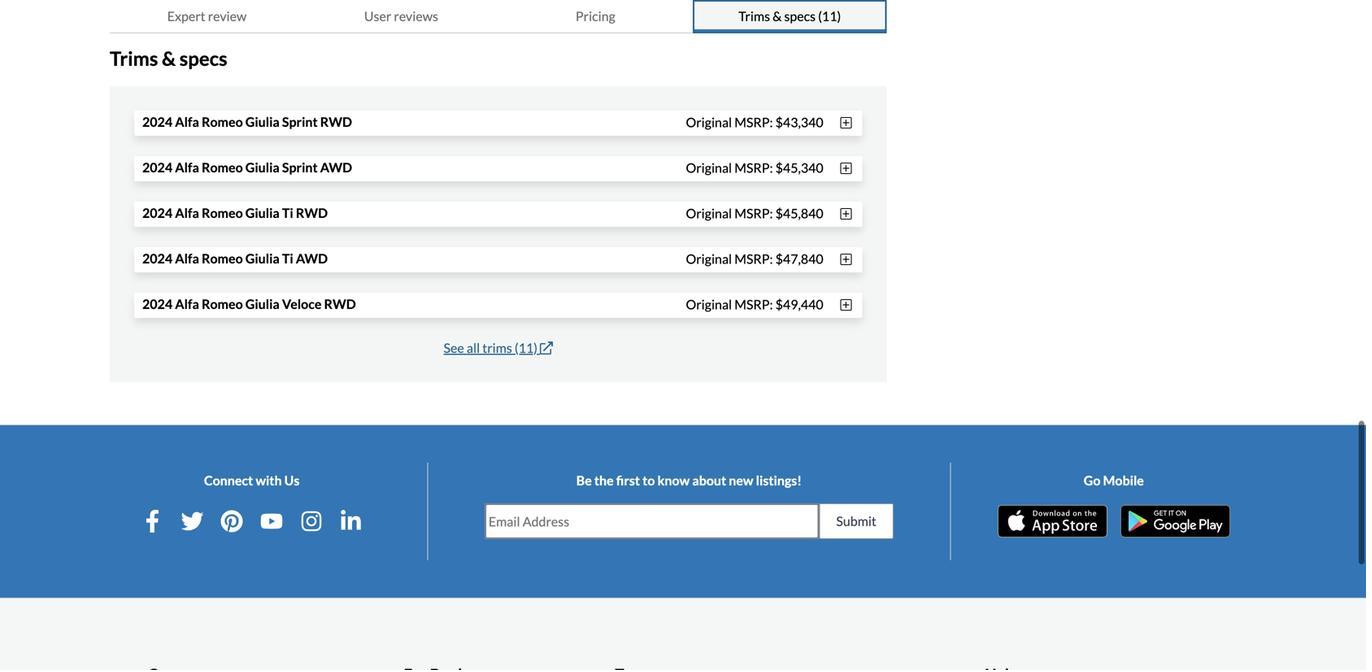 Task type: locate. For each thing, give the bounding box(es) containing it.
romeo down the 2024 alfa romeo giulia ti awd on the left top of the page
[[202, 296, 243, 312]]

giulia down the 2024 alfa romeo giulia sprint awd
[[245, 205, 280, 221]]

3 plus square image from the top
[[838, 253, 855, 266]]

trims & specs (11)
[[739, 8, 841, 24]]

plus square image right $49,440
[[838, 299, 855, 312]]

awd for 2024 alfa romeo giulia sprint awd
[[320, 159, 352, 175]]

alfa for 2024 alfa romeo giulia sprint awd
[[175, 159, 199, 175]]

1 horizontal spatial external link image
[[580, 0, 593, 11]]

trims & specs
[[110, 47, 227, 70]]

2 romeo from the top
[[202, 159, 243, 175]]

& inside tab
[[773, 8, 782, 24]]

alfa up the 2024 alfa romeo giulia ti awd on the left top of the page
[[175, 205, 199, 221]]

sprint down "2024 alfa romeo giulia sprint rwd"
[[282, 159, 318, 175]]

msrp: down original msrp: $45,840
[[735, 251, 773, 267]]

4 original from the top
[[686, 251, 732, 267]]

1 horizontal spatial specs
[[785, 8, 816, 24]]

ti down the 2024 alfa romeo giulia sprint awd
[[282, 205, 293, 221]]

3 alfa from the top
[[175, 205, 199, 221]]

alfa
[[175, 114, 199, 130], [175, 159, 199, 175], [175, 205, 199, 221], [175, 251, 199, 266], [175, 296, 199, 312]]

$43,340
[[776, 114, 824, 130]]

3 giulia from the top
[[245, 205, 280, 221]]

alfa up 2024 alfa romeo giulia ti rwd at the top left of the page
[[175, 159, 199, 175]]

original down the original msrp: $45,340
[[686, 205, 732, 221]]

2 sprint from the top
[[282, 159, 318, 175]]

0 vertical spatial ti
[[282, 205, 293, 221]]

rwd
[[320, 114, 352, 130], [296, 205, 328, 221], [324, 296, 356, 312]]

3 2024 from the top
[[142, 205, 173, 221]]

5 2024 from the top
[[142, 296, 173, 312]]

1 2024 from the top
[[142, 114, 173, 130]]

5 giulia from the top
[[245, 296, 280, 312]]

0 horizontal spatial trims
[[110, 47, 158, 70]]

2 ti from the top
[[282, 251, 293, 266]]

giulia up 2024 alfa romeo giulia veloce rwd
[[245, 251, 280, 266]]

awd
[[320, 159, 352, 175], [296, 251, 328, 266]]

alfa for 2024 alfa romeo giulia ti awd
[[175, 251, 199, 266]]

1 sprint from the top
[[282, 114, 318, 130]]

0 horizontal spatial &
[[162, 47, 176, 70]]

original
[[686, 114, 732, 130], [686, 160, 732, 176], [686, 205, 732, 221], [686, 251, 732, 267], [686, 296, 732, 312]]

(11) for trims & specs (11)
[[818, 8, 841, 24]]

plus square image down plus square icon
[[838, 207, 855, 220]]

2024 alfa romeo giulia sprint rwd
[[142, 114, 352, 130]]

2024 alfa romeo giulia ti rwd
[[142, 205, 328, 221]]

1 giulia from the top
[[245, 114, 280, 130]]

0 vertical spatial sprint
[[282, 114, 318, 130]]

connect
[[204, 473, 253, 489]]

0 vertical spatial &
[[773, 8, 782, 24]]

(11)
[[818, 8, 841, 24], [515, 340, 538, 356]]

original msrp: $49,440
[[686, 296, 824, 312]]

giulia left the 'veloce'
[[245, 296, 280, 312]]

$47,840
[[776, 251, 824, 267]]

msrp: down the original msrp: $45,340
[[735, 205, 773, 221]]

2 vertical spatial rwd
[[324, 296, 356, 312]]

msrp: down original msrp: $43,340
[[735, 160, 773, 176]]

original up the original msrp: $45,340
[[686, 114, 732, 130]]

pricing
[[576, 8, 616, 24]]

1 vertical spatial rwd
[[296, 205, 328, 221]]

5 alfa from the top
[[175, 296, 199, 312]]

romeo for 2024 alfa romeo giulia sprint rwd
[[202, 114, 243, 130]]

0 vertical spatial specs
[[785, 8, 816, 24]]

2024 for 2024 alfa romeo giulia veloce rwd
[[142, 296, 173, 312]]

2 2024 from the top
[[142, 159, 173, 175]]

$45,840
[[776, 205, 824, 221]]

about
[[693, 473, 727, 489]]

msrp: for $45,340
[[735, 160, 773, 176]]

the
[[595, 473, 614, 489]]

original up 'original msrp: $49,440'
[[686, 251, 732, 267]]

1 plus square image from the top
[[838, 116, 855, 129]]

2024
[[142, 114, 173, 130], [142, 159, 173, 175], [142, 205, 173, 221], [142, 251, 173, 266], [142, 296, 173, 312]]

1 vertical spatial (11)
[[515, 340, 538, 356]]

giulia for 2024 alfa romeo giulia ti awd
[[245, 251, 280, 266]]

&
[[773, 8, 782, 24], [162, 47, 176, 70]]

1 vertical spatial trims
[[110, 47, 158, 70]]

1 vertical spatial specs
[[180, 47, 227, 70]]

(11) for see all trims (11)
[[515, 340, 538, 356]]

download on the app store image
[[998, 505, 1108, 538]]

romeo
[[202, 114, 243, 130], [202, 159, 243, 175], [202, 205, 243, 221], [202, 251, 243, 266], [202, 296, 243, 312]]

new
[[729, 473, 754, 489]]

romeo up the 2024 alfa romeo giulia ti awd on the left top of the page
[[202, 205, 243, 221]]

4 alfa from the top
[[175, 251, 199, 266]]

giulia down "2024 alfa romeo giulia sprint rwd"
[[245, 159, 280, 175]]

4 msrp: from the top
[[735, 251, 773, 267]]

1 vertical spatial external link image
[[540, 342, 553, 355]]

trims inside tab
[[739, 8, 770, 24]]

with
[[256, 473, 282, 489]]

alfa down trims & specs
[[175, 114, 199, 130]]

plus square image
[[838, 116, 855, 129], [838, 207, 855, 220], [838, 253, 855, 266], [838, 299, 855, 312]]

listings!
[[756, 473, 802, 489]]

tab list
[[110, 0, 887, 33]]

romeo for 2024 alfa romeo giulia ti rwd
[[202, 205, 243, 221]]

(11) inside tab
[[818, 8, 841, 24]]

specs for trims & specs
[[180, 47, 227, 70]]

tab list containing expert review
[[110, 0, 887, 33]]

to
[[643, 473, 655, 489]]

pinterest image
[[221, 510, 243, 533]]

expert review
[[167, 8, 247, 24]]

romeo for 2024 alfa romeo giulia sprint awd
[[202, 159, 243, 175]]

0 vertical spatial (11)
[[818, 8, 841, 24]]

youtube image
[[260, 510, 283, 533]]

external link image
[[580, 0, 593, 11], [540, 342, 553, 355]]

Email Address email field
[[486, 504, 819, 539]]

1 alfa from the top
[[175, 114, 199, 130]]

original msrp: $47,840
[[686, 251, 824, 267]]

msrp: down original msrp: $47,840 on the right top of page
[[735, 296, 773, 312]]

original for original msrp: $43,340
[[686, 114, 732, 130]]

msrp: for $43,340
[[735, 114, 773, 130]]

external link image inside see all trims (11) link
[[540, 342, 553, 355]]

0 vertical spatial awd
[[320, 159, 352, 175]]

ti
[[282, 205, 293, 221], [282, 251, 293, 266]]

1 vertical spatial sprint
[[282, 159, 318, 175]]

2 alfa from the top
[[175, 159, 199, 175]]

veloce
[[282, 296, 322, 312]]

5 romeo from the top
[[202, 296, 243, 312]]

3 msrp: from the top
[[735, 205, 773, 221]]

sprint for rwd
[[282, 114, 318, 130]]

romeo up 2024 alfa romeo giulia ti rwd at the top left of the page
[[202, 159, 243, 175]]

specs inside tab
[[785, 8, 816, 24]]

specs
[[785, 8, 816, 24], [180, 47, 227, 70]]

2024 for 2024 alfa romeo giulia sprint rwd
[[142, 114, 173, 130]]

user reviews
[[364, 8, 438, 24]]

original up original msrp: $45,840
[[686, 160, 732, 176]]

2 msrp: from the top
[[735, 160, 773, 176]]

original for original msrp: $47,840
[[686, 251, 732, 267]]

1 romeo from the top
[[202, 114, 243, 130]]

5 original from the top
[[686, 296, 732, 312]]

trims for trims & specs
[[110, 47, 158, 70]]

3 original from the top
[[686, 205, 732, 221]]

alfa down 2024 alfa romeo giulia ti rwd at the top left of the page
[[175, 251, 199, 266]]

5 msrp: from the top
[[735, 296, 773, 312]]

see all trims (11) link
[[444, 340, 553, 356]]

romeo up the 2024 alfa romeo giulia sprint awd
[[202, 114, 243, 130]]

1 vertical spatial &
[[162, 47, 176, 70]]

plus square image right $47,840
[[838, 253, 855, 266]]

1 vertical spatial awd
[[296, 251, 328, 266]]

ti up the 'veloce'
[[282, 251, 293, 266]]

1 horizontal spatial (11)
[[818, 8, 841, 24]]

giulia for 2024 alfa romeo giulia sprint awd
[[245, 159, 280, 175]]

giulia
[[245, 114, 280, 130], [245, 159, 280, 175], [245, 205, 280, 221], [245, 251, 280, 266], [245, 296, 280, 312]]

submit
[[837, 513, 877, 529]]

msrp:
[[735, 114, 773, 130], [735, 160, 773, 176], [735, 205, 773, 221], [735, 251, 773, 267], [735, 296, 773, 312]]

1 vertical spatial ti
[[282, 251, 293, 266]]

1 ti from the top
[[282, 205, 293, 221]]

2 giulia from the top
[[245, 159, 280, 175]]

4 2024 from the top
[[142, 251, 173, 266]]

msrp: for $45,840
[[735, 205, 773, 221]]

know
[[658, 473, 690, 489]]

2 plus square image from the top
[[838, 207, 855, 220]]

0 vertical spatial rwd
[[320, 114, 352, 130]]

2 original from the top
[[686, 160, 732, 176]]

1 horizontal spatial trims
[[739, 8, 770, 24]]

0 horizontal spatial specs
[[180, 47, 227, 70]]

0 vertical spatial external link image
[[580, 0, 593, 11]]

1 horizontal spatial &
[[773, 8, 782, 24]]

plus square image for $43,340
[[838, 116, 855, 129]]

msrp: up the original msrp: $45,340
[[735, 114, 773, 130]]

pricing tab
[[499, 0, 693, 33]]

0 horizontal spatial external link image
[[540, 342, 553, 355]]

trims
[[739, 8, 770, 24], [110, 47, 158, 70]]

sprint up the 2024 alfa romeo giulia sprint awd
[[282, 114, 318, 130]]

see
[[444, 340, 464, 356]]

4 romeo from the top
[[202, 251, 243, 266]]

reviews
[[394, 8, 438, 24]]

4 giulia from the top
[[245, 251, 280, 266]]

giulia up the 2024 alfa romeo giulia sprint awd
[[245, 114, 280, 130]]

1 original from the top
[[686, 114, 732, 130]]

romeo down 2024 alfa romeo giulia ti rwd at the top left of the page
[[202, 251, 243, 266]]

alfa down the 2024 alfa romeo giulia ti awd on the left top of the page
[[175, 296, 199, 312]]

original down original msrp: $47,840 on the right top of page
[[686, 296, 732, 312]]

0 vertical spatial trims
[[739, 8, 770, 24]]

sprint
[[282, 114, 318, 130], [282, 159, 318, 175]]

mobile
[[1103, 473, 1144, 489]]

rwd for 2024 alfa romeo giulia veloce rwd
[[324, 296, 356, 312]]

0 horizontal spatial (11)
[[515, 340, 538, 356]]

1 msrp: from the top
[[735, 114, 773, 130]]

plus square image up plus square icon
[[838, 116, 855, 129]]

original for original msrp: $49,440
[[686, 296, 732, 312]]

4 plus square image from the top
[[838, 299, 855, 312]]

3 romeo from the top
[[202, 205, 243, 221]]

expert review tab
[[110, 0, 304, 33]]



Task type: vqa. For each thing, say whether or not it's contained in the screenshot.
credit?
no



Task type: describe. For each thing, give the bounding box(es) containing it.
all
[[467, 340, 480, 356]]

original msrp: $45,340
[[686, 160, 824, 176]]

sprint for awd
[[282, 159, 318, 175]]

original for original msrp: $45,340
[[686, 160, 732, 176]]

romeo for 2024 alfa romeo giulia veloce rwd
[[202, 296, 243, 312]]

msrp: for $49,440
[[735, 296, 773, 312]]

be the first to know about new listings!
[[577, 473, 802, 489]]

review
[[208, 8, 247, 24]]

2024 for 2024 alfa romeo giulia sprint awd
[[142, 159, 173, 175]]

msrp: for $47,840
[[735, 251, 773, 267]]

facebook image
[[141, 510, 164, 533]]

twitter image
[[181, 510, 204, 533]]

plus square image
[[838, 162, 855, 175]]

connect with us
[[204, 473, 300, 489]]

ti for rwd
[[282, 205, 293, 221]]

2024 for 2024 alfa romeo giulia ti rwd
[[142, 205, 173, 221]]

alfa for 2024 alfa romeo giulia ti rwd
[[175, 205, 199, 221]]

user
[[364, 8, 392, 24]]

get it on google play image
[[1121, 505, 1231, 538]]

& for trims & specs (11)
[[773, 8, 782, 24]]

specs for trims & specs (11)
[[785, 8, 816, 24]]

submit button
[[819, 504, 894, 539]]

2024 for 2024 alfa romeo giulia ti awd
[[142, 251, 173, 266]]

linkedin image
[[340, 510, 362, 533]]

first
[[616, 473, 640, 489]]

giulia for 2024 alfa romeo giulia ti rwd
[[245, 205, 280, 221]]

go
[[1084, 473, 1101, 489]]

plus square image for $49,440
[[838, 299, 855, 312]]

rwd for 2024 alfa romeo giulia ti rwd
[[296, 205, 328, 221]]

2024 alfa romeo giulia ti awd
[[142, 251, 328, 266]]

2024 alfa romeo giulia veloce rwd
[[142, 296, 356, 312]]

alfa for 2024 alfa romeo giulia veloce rwd
[[175, 296, 199, 312]]

awd for 2024 alfa romeo giulia ti awd
[[296, 251, 328, 266]]

original msrp: $43,340
[[686, 114, 824, 130]]

ti for awd
[[282, 251, 293, 266]]

expert
[[167, 8, 206, 24]]

rwd for 2024 alfa romeo giulia sprint rwd
[[320, 114, 352, 130]]

see all trims (11)
[[444, 340, 538, 356]]

$45,340
[[776, 160, 824, 176]]

alfa for 2024 alfa romeo giulia sprint rwd
[[175, 114, 199, 130]]

trims for trims & specs (11)
[[739, 8, 770, 24]]

trims
[[483, 340, 512, 356]]

giulia for 2024 alfa romeo giulia veloce rwd
[[245, 296, 280, 312]]

$49,440
[[776, 296, 824, 312]]

original for original msrp: $45,840
[[686, 205, 732, 221]]

go mobile
[[1084, 473, 1144, 489]]

original msrp: $45,840
[[686, 205, 824, 221]]

plus square image for $47,840
[[838, 253, 855, 266]]

user reviews tab
[[304, 0, 499, 33]]

instagram image
[[300, 510, 323, 533]]

2024 alfa romeo giulia sprint awd
[[142, 159, 352, 175]]

trims & specs (11) tab
[[693, 0, 887, 33]]

& for trims & specs
[[162, 47, 176, 70]]

be
[[577, 473, 592, 489]]

giulia for 2024 alfa romeo giulia sprint rwd
[[245, 114, 280, 130]]

plus square image for $45,840
[[838, 207, 855, 220]]

us
[[284, 473, 300, 489]]

romeo for 2024 alfa romeo giulia ti awd
[[202, 251, 243, 266]]



